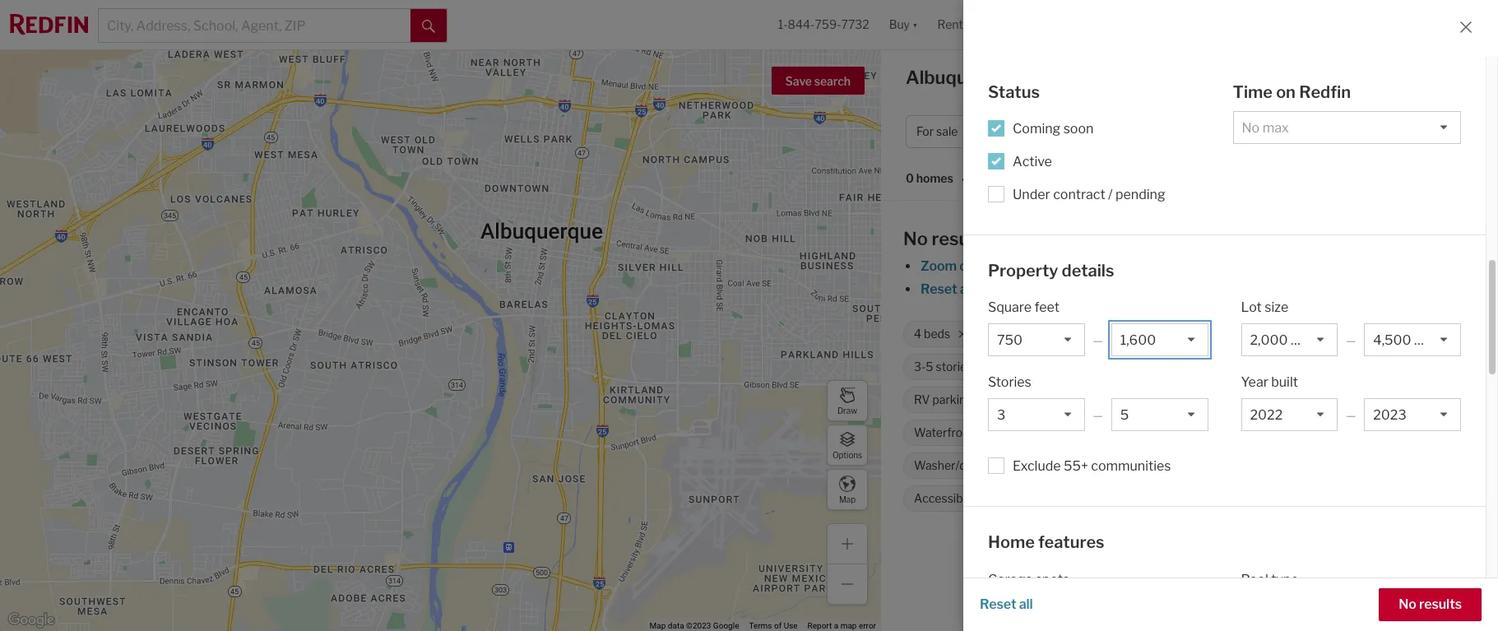 Task type: describe. For each thing, give the bounding box(es) containing it.
guest house
[[1077, 459, 1144, 473]]

home
[[975, 492, 1006, 506]]

3+ radio
[[1102, 604, 1136, 631]]

below
[[1193, 281, 1230, 297]]

home for home features
[[988, 532, 1035, 552]]

7732
[[842, 18, 870, 32]]

baths
[[1010, 327, 1041, 341]]

fixer-
[[1152, 360, 1183, 374]]

remove basement image
[[1082, 428, 1092, 438]]

reset all filters button
[[920, 281, 1014, 297]]

insights
[[1341, 72, 1391, 87]]

error
[[859, 621, 876, 630]]

submit search image
[[422, 20, 435, 33]]

1 sq. from the left
[[1145, 327, 1160, 341]]

uppers
[[1183, 360, 1220, 374]]

4 bd / 4+ ba
[[1191, 125, 1255, 139]]

map button
[[827, 469, 868, 510]]

— for stories
[[1093, 408, 1104, 422]]

55+
[[1064, 458, 1089, 474]]

parking for 5+
[[1067, 492, 1107, 506]]

lot
[[1241, 300, 1262, 315]]

washer/dryer
[[914, 459, 988, 473]]

features
[[1039, 532, 1105, 552]]

5+ parking spots
[[1050, 492, 1140, 506]]

coming soon
[[1013, 121, 1094, 136]]

stories
[[988, 374, 1032, 390]]

759-
[[815, 18, 842, 32]]

Any radio
[[995, 604, 1035, 631]]

home type
[[1084, 125, 1143, 139]]

built 2022-2023
[[1017, 360, 1107, 374]]

beds
[[924, 327, 951, 341]]

0 homes • sort : recommended
[[906, 171, 1086, 187]]

homes inside zoom out reset all filters or remove one of your filters below to see more homes
[[1308, 281, 1350, 297]]

of inside zoom out reset all filters or remove one of your filters below to see more homes
[[1108, 281, 1121, 297]]

exclude
[[1013, 458, 1061, 474]]

contract
[[1054, 186, 1106, 202]]

844-
[[788, 18, 815, 32]]

zoom out reset all filters or remove one of your filters below to see more homes
[[921, 258, 1350, 297]]

0 vertical spatial results
[[932, 228, 992, 249]]

2 filters from the left
[[1154, 281, 1190, 297]]

•
[[962, 173, 965, 187]]

3-5 stories
[[914, 360, 973, 374]]

map region
[[0, 0, 939, 631]]

time on redfin
[[1233, 82, 1351, 102]]

homes
[[1060, 67, 1121, 88]]

air conditioning
[[1018, 393, 1103, 407]]

2023
[[1077, 360, 1107, 374]]

— for lot size
[[1346, 333, 1357, 347]]

5+ radio
[[1169, 604, 1203, 631]]

air
[[1018, 393, 1033, 407]]

fixer-uppers
[[1152, 360, 1220, 374]]

no inside no results button
[[1399, 597, 1417, 612]]

no results inside button
[[1399, 597, 1462, 612]]

home for home type
[[1084, 125, 1116, 139]]

terms of use
[[749, 621, 798, 630]]

/ for pending
[[1109, 186, 1113, 202]]

4+ radio
[[1136, 604, 1170, 631]]

year built
[[1241, 374, 1299, 390]]

soon
[[1064, 121, 1094, 136]]

albuquerque, nm homes for sale
[[906, 67, 1191, 88]]

2+ radio
[[1069, 604, 1102, 631]]

pets
[[1217, 426, 1241, 440]]

reset all button
[[980, 588, 1033, 621]]

1-844-759-7732 link
[[778, 18, 870, 32]]

one
[[1082, 281, 1105, 297]]

for sale
[[917, 125, 958, 139]]

— for square feet
[[1093, 333, 1104, 347]]

2,000 sq. ft.-4,500 sq. ft. lot
[[1220, 327, 1370, 341]]

more
[[1273, 281, 1305, 297]]

remove fireplace image
[[1205, 395, 1215, 405]]

reset inside button
[[980, 597, 1017, 612]]

remove primary bedroom on main image
[[1389, 395, 1399, 405]]

remove have view image
[[1181, 428, 1190, 438]]

lot size
[[1241, 300, 1289, 315]]

1 vertical spatial spots
[[1036, 572, 1070, 587]]

property details
[[988, 260, 1115, 280]]

draw
[[838, 405, 858, 415]]

4 beds
[[914, 327, 951, 341]]

out
[[960, 258, 981, 274]]

remove
[[1033, 281, 1079, 297]]

hookup
[[991, 459, 1031, 473]]

market insights
[[1293, 72, 1391, 87]]

750-
[[1085, 327, 1111, 341]]

remove air conditioning image
[[1112, 395, 1121, 405]]

/ for 4+
[[1218, 125, 1222, 139]]

terms of use link
[[749, 621, 798, 630]]

4 bd / 4+ ba button
[[1181, 115, 1285, 148]]

have view
[[1118, 426, 1173, 440]]

0 vertical spatial spots
[[1110, 492, 1140, 506]]

waterfront
[[914, 426, 974, 440]]

communities
[[1092, 458, 1172, 474]]

5
[[926, 360, 934, 374]]

coming
[[1013, 121, 1061, 136]]

1 filters from the left
[[977, 281, 1013, 297]]

nm
[[1026, 67, 1056, 88]]

0 vertical spatial redfin
[[1300, 82, 1351, 102]]

conditioning
[[1036, 393, 1103, 407]]

status
[[988, 82, 1040, 102]]

1-
[[778, 18, 788, 32]]

price button
[[996, 115, 1066, 148]]

have
[[1118, 426, 1146, 440]]

primary
[[1241, 393, 1284, 407]]

map for map
[[839, 494, 856, 504]]

property
[[988, 260, 1059, 280]]

to
[[1232, 281, 1245, 297]]

all inside button
[[1019, 597, 1033, 612]]

bedroom
[[1286, 393, 1335, 407]]

750-1,600 sq. ft.
[[1085, 327, 1174, 341]]

map for map data ©2023 google
[[650, 621, 666, 630]]

data
[[668, 621, 684, 630]]

1 horizontal spatial on
[[1338, 393, 1351, 407]]

accessible home
[[914, 492, 1006, 506]]

homes inside 0 homes • sort : recommended
[[917, 171, 954, 185]]

reset all
[[980, 597, 1033, 612]]



Task type: locate. For each thing, give the bounding box(es) containing it.
4 for 4 beds
[[914, 327, 922, 341]]

1 horizontal spatial 4+
[[1224, 125, 1239, 139]]

under
[[1013, 186, 1051, 202]]

1 vertical spatial 4+
[[994, 327, 1008, 341]]

of right one
[[1108, 281, 1121, 297]]

garage spots
[[988, 572, 1070, 587]]

0 vertical spatial 4+
[[1224, 125, 1239, 139]]

bd
[[1201, 125, 1215, 139]]

year
[[1241, 374, 1269, 390]]

washer/dryer hookup
[[914, 459, 1031, 473]]

1 vertical spatial no
[[1399, 597, 1417, 612]]

1 horizontal spatial type
[[1272, 572, 1299, 587]]

on left main
[[1338, 393, 1351, 407]]

0 vertical spatial on
[[1277, 82, 1296, 102]]

4 left bd
[[1191, 125, 1199, 139]]

reset down zoom
[[921, 281, 958, 297]]

1 vertical spatial on
[[1338, 393, 1351, 407]]

all down out on the top right of the page
[[960, 281, 974, 297]]

fireplace
[[1148, 393, 1197, 407]]

0 vertical spatial /
[[1218, 125, 1222, 139]]

google
[[713, 621, 739, 630]]

sq. left ft.-
[[1255, 327, 1271, 341]]

list box
[[1233, 111, 1462, 144], [988, 323, 1085, 356], [1112, 323, 1209, 356], [1241, 323, 1338, 356], [1365, 323, 1462, 356], [988, 398, 1085, 431], [1112, 398, 1209, 431], [1241, 398, 1338, 431], [1365, 398, 1462, 431], [1241, 595, 1462, 628]]

ft. left the remove 750-1,600 sq. ft. image
[[1163, 327, 1174, 341]]

0 horizontal spatial on
[[1277, 82, 1296, 102]]

basement
[[1019, 426, 1074, 440]]

redfin link
[[1076, 549, 1116, 565]]

4
[[1191, 125, 1199, 139], [914, 327, 922, 341]]

0 horizontal spatial no results
[[904, 228, 992, 249]]

zoom out button
[[920, 258, 982, 274]]

sq. right 1,600 at the bottom of the page
[[1145, 327, 1160, 341]]

— left remove 2,000 sq. ft.-4,500 sq. ft. lot image
[[1346, 333, 1357, 347]]

option group
[[995, 604, 1203, 631]]

remove 4 bd / 4+ ba image
[[1263, 127, 1273, 137]]

garage
[[988, 572, 1033, 587]]

4+ baths
[[994, 327, 1041, 341]]

report a map error link
[[808, 621, 876, 630]]

1 vertical spatial parking
[[1067, 492, 1107, 506]]

1 vertical spatial results
[[1420, 597, 1462, 612]]

sale
[[1154, 67, 1191, 88]]

all down garage spots
[[1019, 597, 1033, 612]]

0 horizontal spatial 4+
[[994, 327, 1008, 341]]

reset inside zoom out reset all filters or remove one of your filters below to see more homes
[[921, 281, 958, 297]]

0 horizontal spatial of
[[774, 621, 782, 630]]

0 horizontal spatial map
[[650, 621, 666, 630]]

1 ft. from the left
[[1163, 327, 1174, 341]]

all inside zoom out reset all filters or remove one of your filters below to see more homes
[[960, 281, 974, 297]]

/
[[1218, 125, 1222, 139], [1109, 186, 1113, 202]]

0 horizontal spatial ft.
[[1163, 327, 1174, 341]]

2 sq. from the left
[[1255, 327, 1271, 341]]

remove washer/dryer hookup image
[[1041, 461, 1051, 471]]

remove pets allowed image
[[1293, 428, 1303, 438]]

1 vertical spatial homes
[[1308, 281, 1350, 297]]

0 vertical spatial homes
[[917, 171, 954, 185]]

0 horizontal spatial 4
[[914, 327, 922, 341]]

4+ left ba
[[1224, 125, 1239, 139]]

1 horizontal spatial no
[[1399, 597, 1417, 612]]

1,600
[[1111, 327, 1143, 341]]

no
[[904, 228, 928, 249], [1399, 597, 1417, 612]]

0 vertical spatial map
[[839, 494, 856, 504]]

options button
[[827, 425, 868, 466]]

1 vertical spatial redfin
[[1076, 549, 1116, 565]]

map down options
[[839, 494, 856, 504]]

parking right rv
[[933, 393, 973, 407]]

0 horizontal spatial parking
[[933, 393, 973, 407]]

under contract / pending
[[1013, 186, 1166, 202]]

view
[[1148, 426, 1173, 440]]

home up garage
[[988, 532, 1035, 552]]

1 horizontal spatial sq.
[[1255, 327, 1271, 341]]

a
[[834, 621, 839, 630]]

type inside button
[[1118, 125, 1143, 139]]

type for pool type
[[1272, 572, 1299, 587]]

:
[[998, 171, 1001, 185]]

type for home type
[[1118, 125, 1143, 139]]

1+ radio
[[1035, 604, 1069, 631]]

remove waterfront image
[[983, 428, 993, 438]]

recommended button
[[1001, 171, 1100, 187]]

4 for 4 bd / 4+ ba
[[1191, 125, 1199, 139]]

0 horizontal spatial filters
[[977, 281, 1013, 297]]

1 horizontal spatial home
[[1084, 125, 1116, 139]]

type right soon
[[1118, 125, 1143, 139]]

1 vertical spatial 4
[[914, 327, 922, 341]]

home
[[1084, 125, 1116, 139], [988, 532, 1035, 552]]

map inside button
[[839, 494, 856, 504]]

0 horizontal spatial no
[[904, 228, 928, 249]]

parking for rv
[[933, 393, 973, 407]]

remove 4 beds image
[[958, 329, 968, 339]]

market
[[1293, 72, 1338, 87]]

0 vertical spatial type
[[1118, 125, 1143, 139]]

0 horizontal spatial type
[[1118, 125, 1143, 139]]

2,000
[[1220, 327, 1253, 341]]

/ inside "4 bd / 4+ ba" button
[[1218, 125, 1222, 139]]

— down conditioning
[[1093, 408, 1104, 422]]

0 vertical spatial no
[[904, 228, 928, 249]]

exclude 55+ communities
[[1013, 458, 1172, 474]]

1 vertical spatial all
[[1019, 597, 1033, 612]]

1 vertical spatial /
[[1109, 186, 1113, 202]]

square feet
[[988, 300, 1060, 315]]

remove guest house image
[[1152, 461, 1162, 471]]

no results button
[[1380, 588, 1482, 621]]

1 horizontal spatial /
[[1218, 125, 1222, 139]]

0 horizontal spatial spots
[[1036, 572, 1070, 587]]

size
[[1265, 300, 1289, 315]]

draw button
[[827, 380, 868, 421]]

0 horizontal spatial home
[[988, 532, 1035, 552]]

parking right 5+
[[1067, 492, 1107, 506]]

1 horizontal spatial no results
[[1399, 597, 1462, 612]]

on right time in the right top of the page
[[1277, 82, 1296, 102]]

1 vertical spatial reset
[[980, 597, 1017, 612]]

1 horizontal spatial results
[[1420, 597, 1462, 612]]

of left use
[[774, 621, 782, 630]]

0 horizontal spatial homes
[[917, 171, 954, 185]]

4 left beds
[[914, 327, 922, 341]]

/ right bd
[[1218, 125, 1222, 139]]

1 horizontal spatial of
[[1108, 281, 1121, 297]]

ft. left "lot"
[[1342, 327, 1353, 341]]

1 horizontal spatial filters
[[1154, 281, 1190, 297]]

price
[[1007, 125, 1035, 139]]

search
[[815, 74, 851, 88]]

1 horizontal spatial map
[[839, 494, 856, 504]]

options
[[833, 450, 863, 460]]

1 horizontal spatial redfin
[[1300, 82, 1351, 102]]

filters
[[977, 281, 1013, 297], [1154, 281, 1190, 297]]

or
[[1017, 281, 1030, 297]]

zoom
[[921, 258, 957, 274]]

terms
[[749, 621, 772, 630]]

0 vertical spatial of
[[1108, 281, 1121, 297]]

save search button
[[772, 67, 865, 95]]

feet
[[1035, 300, 1060, 315]]

0 horizontal spatial all
[[960, 281, 974, 297]]

remove 2,000 sq. ft.-4,500 sq. ft. lot image
[[1382, 329, 1391, 339]]

sq. right 4,500
[[1324, 327, 1340, 341]]

for sale button
[[906, 115, 990, 148]]

4+ inside button
[[1224, 125, 1239, 139]]

home type button
[[1073, 115, 1174, 148]]

home features
[[988, 532, 1105, 552]]

stories
[[936, 360, 973, 374]]

2 ft. from the left
[[1342, 327, 1353, 341]]

main
[[1354, 393, 1380, 407]]

1 horizontal spatial homes
[[1308, 281, 1350, 297]]

remove 750-1,600 sq. ft. image
[[1184, 329, 1193, 339]]

4+ left baths
[[994, 327, 1008, 341]]

save
[[786, 74, 812, 88]]

rv parking
[[914, 393, 973, 407]]

ba
[[1241, 125, 1255, 139]]

accessible
[[914, 492, 973, 506]]

map left data
[[650, 621, 666, 630]]

2 horizontal spatial sq.
[[1324, 327, 1340, 341]]

1 horizontal spatial 4
[[1191, 125, 1199, 139]]

0 vertical spatial all
[[960, 281, 974, 297]]

for
[[917, 125, 934, 139]]

1 vertical spatial type
[[1272, 572, 1299, 587]]

1 vertical spatial map
[[650, 621, 666, 630]]

built
[[1272, 374, 1299, 390]]

1 horizontal spatial parking
[[1067, 492, 1107, 506]]

4,500
[[1289, 327, 1322, 341]]

albuquerque,
[[906, 67, 1022, 88]]

type
[[1118, 125, 1143, 139], [1272, 572, 1299, 587]]

reset
[[921, 281, 958, 297], [980, 597, 1017, 612]]

square
[[988, 300, 1032, 315]]

0 horizontal spatial /
[[1109, 186, 1113, 202]]

0 horizontal spatial reset
[[921, 281, 958, 297]]

save search
[[786, 74, 851, 88]]

results
[[932, 228, 992, 249], [1420, 597, 1462, 612]]

1 vertical spatial home
[[988, 532, 1035, 552]]

home inside home type button
[[1084, 125, 1116, 139]]

— for year built
[[1346, 408, 1357, 422]]

— up "2023"
[[1093, 333, 1104, 347]]

©2023
[[686, 621, 711, 630]]

0 horizontal spatial results
[[932, 228, 992, 249]]

spots down house
[[1110, 492, 1140, 506]]

1 vertical spatial no results
[[1399, 597, 1462, 612]]

report
[[808, 621, 832, 630]]

0
[[906, 171, 914, 185]]

filters up square
[[977, 281, 1013, 297]]

1 horizontal spatial spots
[[1110, 492, 1140, 506]]

pending
[[1116, 186, 1166, 202]]

spots down home features
[[1036, 572, 1070, 587]]

homes right more
[[1308, 281, 1350, 297]]

1 vertical spatial of
[[774, 621, 782, 630]]

results inside button
[[1420, 597, 1462, 612]]

recommended
[[1003, 171, 1086, 185]]

home down homes
[[1084, 125, 1116, 139]]

your
[[1124, 281, 1151, 297]]

3 sq. from the left
[[1324, 327, 1340, 341]]

no results
[[904, 228, 992, 249], [1399, 597, 1462, 612]]

remove rv parking image
[[982, 395, 991, 405]]

0 vertical spatial reset
[[921, 281, 958, 297]]

City, Address, School, Agent, ZIP search field
[[99, 9, 411, 42]]

on
[[1277, 82, 1296, 102], [1338, 393, 1351, 407]]

0 vertical spatial home
[[1084, 125, 1116, 139]]

/ left the pending
[[1109, 186, 1113, 202]]

— down main
[[1346, 408, 1357, 422]]

reset down garage
[[980, 597, 1017, 612]]

see
[[1248, 281, 1270, 297]]

google image
[[4, 610, 58, 631]]

0 vertical spatial no results
[[904, 228, 992, 249]]

0 vertical spatial 4
[[1191, 125, 1199, 139]]

1 horizontal spatial all
[[1019, 597, 1033, 612]]

4 inside button
[[1191, 125, 1199, 139]]

1-844-759-7732
[[778, 18, 870, 32]]

filters right the your on the right of the page
[[1154, 281, 1190, 297]]

spots
[[1110, 492, 1140, 506], [1036, 572, 1070, 587]]

0 horizontal spatial sq.
[[1145, 327, 1160, 341]]

0 horizontal spatial redfin
[[1076, 549, 1116, 565]]

homes right 0
[[917, 171, 954, 185]]

type right pool
[[1272, 572, 1299, 587]]

1 horizontal spatial ft.
[[1342, 327, 1353, 341]]

1 horizontal spatial reset
[[980, 597, 1017, 612]]

0 vertical spatial parking
[[933, 393, 973, 407]]

lot
[[1356, 327, 1370, 341]]



Task type: vqa. For each thing, say whether or not it's contained in the screenshot.
local
no



